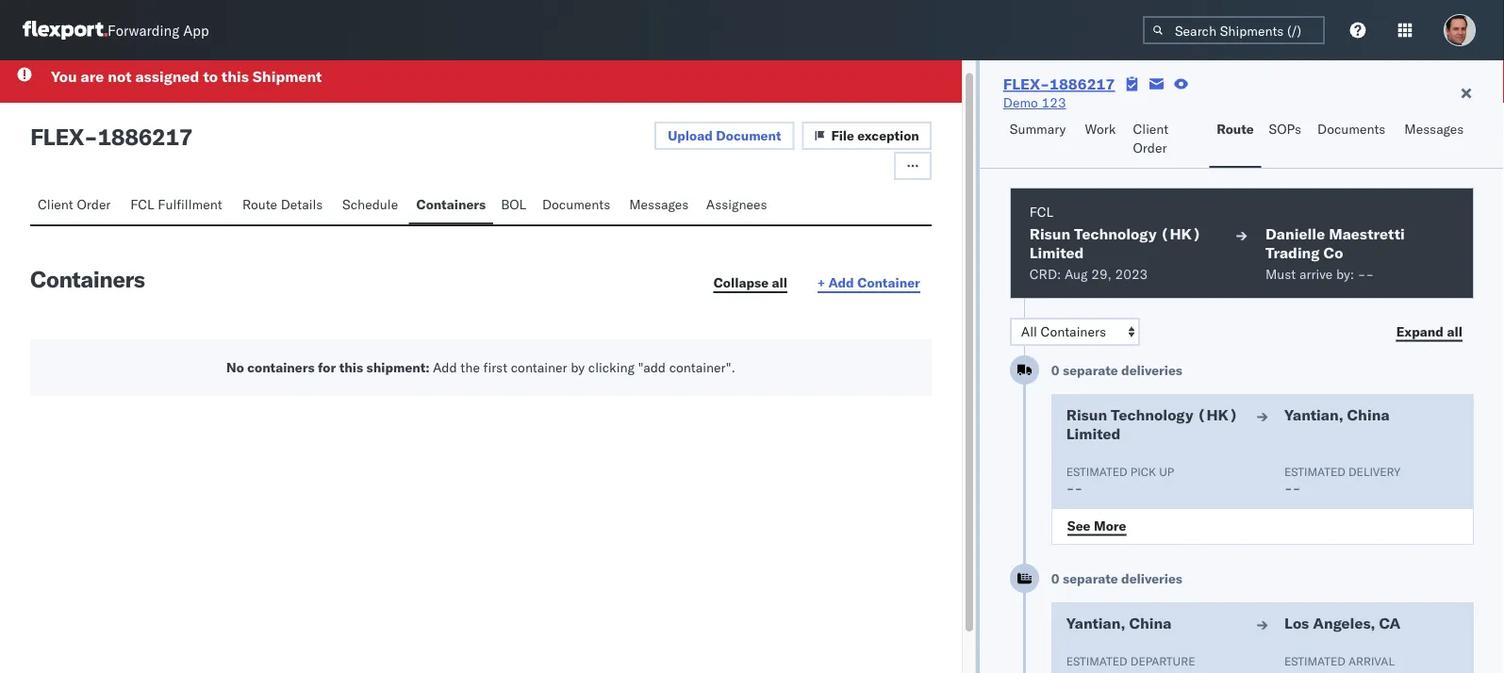 Task type: locate. For each thing, give the bounding box(es) containing it.
client order for left client order button
[[38, 196, 111, 212]]

documents for the leftmost documents button
[[542, 196, 610, 212]]

technology up pick
[[1111, 406, 1194, 424]]

0 horizontal spatial all
[[772, 274, 788, 291]]

all right collapse
[[772, 274, 788, 291]]

not
[[108, 66, 132, 85]]

containers button
[[409, 187, 493, 224]]

order inside client order
[[1133, 140, 1167, 156]]

yantian, china up estimated departure
[[1067, 614, 1172, 633]]

documents right 'sops'
[[1318, 121, 1386, 137]]

all right expand
[[1447, 323, 1463, 340]]

yantian, up estimated departure
[[1067, 614, 1126, 633]]

0 vertical spatial route
[[1217, 121, 1254, 137]]

limited
[[1030, 243, 1084, 262], [1067, 424, 1121, 443]]

route left 'sops'
[[1217, 121, 1254, 137]]

sops button
[[1262, 112, 1310, 168]]

0 vertical spatial client
[[1133, 121, 1169, 137]]

maestretti
[[1329, 224, 1405, 243]]

0 horizontal spatial route
[[242, 196, 277, 212]]

order right work button
[[1133, 140, 1167, 156]]

1 horizontal spatial order
[[1133, 140, 1167, 156]]

estimated inside estimated pick up --
[[1067, 465, 1128, 479]]

risun technology (hk) limited up 29,
[[1030, 224, 1202, 262]]

1 horizontal spatial yantian, china
[[1285, 406, 1390, 424]]

messages for messages button to the bottom
[[629, 196, 689, 212]]

1 vertical spatial deliveries
[[1122, 571, 1183, 587]]

china
[[1347, 406, 1390, 424], [1129, 614, 1172, 633]]

yantian, china up estimated delivery --
[[1285, 406, 1390, 424]]

to
[[203, 66, 218, 85]]

2 0 separate deliveries from the top
[[1052, 571, 1183, 587]]

0 vertical spatial all
[[772, 274, 788, 291]]

this right to
[[222, 66, 249, 85]]

0 separate deliveries
[[1052, 362, 1183, 379], [1052, 571, 1183, 587]]

0 vertical spatial documents
[[1318, 121, 1386, 137]]

1 vertical spatial separate
[[1063, 571, 1118, 587]]

fcl up crd: at the right of page
[[1030, 204, 1054, 220]]

estimated down "los"
[[1285, 654, 1346, 668]]

fcl inside button
[[130, 196, 154, 212]]

are
[[81, 66, 104, 85]]

1 horizontal spatial documents
[[1318, 121, 1386, 137]]

file exception button
[[802, 121, 932, 150], [802, 121, 932, 150]]

client order button
[[1126, 112, 1209, 168], [30, 187, 123, 224]]

collapse
[[714, 274, 769, 291]]

1886217 down assigned
[[98, 122, 193, 150]]

order
[[1133, 140, 1167, 156], [77, 196, 111, 212]]

1 vertical spatial technology
[[1111, 406, 1194, 424]]

arrive
[[1300, 266, 1333, 282]]

1 horizontal spatial china
[[1347, 406, 1390, 424]]

(hk)
[[1161, 224, 1202, 243], [1197, 406, 1238, 424]]

fcl
[[130, 196, 154, 212], [1030, 204, 1054, 220]]

0 vertical spatial 1886217
[[1050, 75, 1115, 93]]

estimated left departure
[[1067, 654, 1128, 668]]

1 deliveries from the top
[[1122, 362, 1183, 379]]

0
[[1052, 362, 1060, 379], [1052, 571, 1060, 587]]

crd:
[[1030, 266, 1061, 282]]

1 horizontal spatial add
[[829, 274, 854, 291]]

client order down flex
[[38, 196, 111, 212]]

0 horizontal spatial containers
[[30, 265, 145, 293]]

file
[[831, 127, 854, 143]]

0 vertical spatial messages
[[1405, 121, 1464, 137]]

the
[[461, 359, 480, 375]]

0 vertical spatial client order
[[1133, 121, 1169, 156]]

work button
[[1078, 112, 1126, 168]]

+ add container button
[[807, 269, 932, 297]]

estimated inside estimated delivery --
[[1285, 465, 1346, 479]]

0 horizontal spatial add
[[433, 359, 457, 375]]

1 vertical spatial china
[[1129, 614, 1172, 633]]

0 vertical spatial technology
[[1074, 224, 1157, 243]]

client order
[[1133, 121, 1169, 156], [38, 196, 111, 212]]

estimated delivery --
[[1285, 465, 1401, 497]]

1 0 from the top
[[1052, 362, 1060, 379]]

0 vertical spatial yantian, china
[[1285, 406, 1390, 424]]

1 vertical spatial documents
[[542, 196, 610, 212]]

0 vertical spatial messages button
[[1397, 112, 1474, 168]]

1 vertical spatial documents button
[[535, 187, 622, 224]]

1 horizontal spatial client order button
[[1126, 112, 1209, 168]]

risun up estimated pick up --
[[1067, 406, 1108, 424]]

0 horizontal spatial yantian, china
[[1067, 614, 1172, 633]]

upload document
[[668, 127, 781, 143]]

all for collapse all
[[772, 274, 788, 291]]

risun technology (hk) limited up pick
[[1067, 406, 1238, 443]]

fcl for fcl
[[1030, 204, 1054, 220]]

must
[[1266, 266, 1296, 282]]

0 horizontal spatial messages
[[629, 196, 689, 212]]

danielle
[[1266, 224, 1325, 243]]

1 horizontal spatial all
[[1447, 323, 1463, 340]]

forwarding
[[108, 21, 179, 39]]

co
[[1324, 243, 1344, 262]]

china up departure
[[1129, 614, 1172, 633]]

fcl for fcl fulfillment
[[130, 196, 154, 212]]

aug
[[1065, 266, 1088, 282]]

1 horizontal spatial this
[[339, 359, 363, 375]]

fulfillment
[[158, 196, 222, 212]]

0 vertical spatial yantian,
[[1285, 406, 1344, 424]]

china up 'delivery'
[[1347, 406, 1390, 424]]

order down flex - 1886217
[[77, 196, 111, 212]]

estimated left pick
[[1067, 465, 1128, 479]]

flex - 1886217
[[30, 122, 193, 150]]

add left the
[[433, 359, 457, 375]]

separate
[[1063, 362, 1118, 379], [1063, 571, 1118, 587]]

1 horizontal spatial documents button
[[1310, 112, 1397, 168]]

1 vertical spatial route
[[242, 196, 277, 212]]

app
[[183, 21, 209, 39]]

1 horizontal spatial route
[[1217, 121, 1254, 137]]

fcl fulfillment button
[[123, 187, 235, 224]]

route left details
[[242, 196, 277, 212]]

1 horizontal spatial messages button
[[1397, 112, 1474, 168]]

2 0 from the top
[[1052, 571, 1060, 587]]

0 vertical spatial add
[[829, 274, 854, 291]]

0 horizontal spatial client order
[[38, 196, 111, 212]]

forwarding app link
[[23, 21, 209, 40]]

estimated left 'delivery'
[[1285, 465, 1346, 479]]

0 vertical spatial risun
[[1030, 224, 1071, 243]]

1 vertical spatial client order
[[38, 196, 111, 212]]

1 vertical spatial containers
[[30, 265, 145, 293]]

0 horizontal spatial documents
[[542, 196, 610, 212]]

yantian,
[[1285, 406, 1344, 424], [1067, 614, 1126, 633]]

-
[[84, 122, 98, 150], [1358, 266, 1366, 282], [1366, 266, 1374, 282], [1067, 480, 1075, 497], [1075, 480, 1083, 497], [1285, 480, 1293, 497], [1293, 480, 1301, 497]]

danielle maestretti trading co
[[1266, 224, 1405, 262]]

0 vertical spatial deliveries
[[1122, 362, 1183, 379]]

technology
[[1074, 224, 1157, 243], [1111, 406, 1194, 424]]

route for route details
[[242, 196, 277, 212]]

1 vertical spatial all
[[1447, 323, 1463, 340]]

documents button right 'sops'
[[1310, 112, 1397, 168]]

delivery
[[1349, 465, 1401, 479]]

container
[[511, 359, 567, 375]]

yantian, china
[[1285, 406, 1390, 424], [1067, 614, 1172, 633]]

0 horizontal spatial client order button
[[30, 187, 123, 224]]

client
[[1133, 121, 1169, 137], [38, 196, 73, 212]]

0 vertical spatial separate
[[1063, 362, 1118, 379]]

client down flex
[[38, 196, 73, 212]]

1886217 up 123
[[1050, 75, 1115, 93]]

deliveries
[[1122, 362, 1183, 379], [1122, 571, 1183, 587]]

route inside button
[[1217, 121, 1254, 137]]

1 horizontal spatial containers
[[416, 196, 486, 212]]

1 vertical spatial messages
[[629, 196, 689, 212]]

yantian, up estimated delivery --
[[1285, 406, 1344, 424]]

limited up crd: at the right of page
[[1030, 243, 1084, 262]]

this right for
[[339, 359, 363, 375]]

1 vertical spatial yantian, china
[[1067, 614, 1172, 633]]

risun up crd: at the right of page
[[1030, 224, 1071, 243]]

client order right work button
[[1133, 121, 1169, 156]]

0 vertical spatial client order button
[[1126, 112, 1209, 168]]

1 vertical spatial 0
[[1052, 571, 1060, 587]]

by
[[571, 359, 585, 375]]

container".
[[669, 359, 736, 375]]

documents button
[[1310, 112, 1397, 168], [535, 187, 622, 224]]

assigned
[[135, 66, 199, 85]]

0 horizontal spatial client
[[38, 196, 73, 212]]

1 horizontal spatial client order
[[1133, 121, 1169, 156]]

collapse all button
[[702, 269, 799, 297]]

0 vertical spatial order
[[1133, 140, 1167, 156]]

limited up estimated pick up --
[[1067, 424, 1121, 443]]

0 vertical spatial containers
[[416, 196, 486, 212]]

2 separate from the top
[[1063, 571, 1118, 587]]

documents right "bol" "button"
[[542, 196, 610, 212]]

messages button
[[1397, 112, 1474, 168], [622, 187, 699, 224]]

1 horizontal spatial client
[[1133, 121, 1169, 137]]

all
[[772, 274, 788, 291], [1447, 323, 1463, 340]]

0 horizontal spatial order
[[77, 196, 111, 212]]

expand
[[1397, 323, 1444, 340]]

route for route
[[1217, 121, 1254, 137]]

0 vertical spatial this
[[222, 66, 249, 85]]

documents button right bol
[[535, 187, 622, 224]]

flex
[[30, 122, 84, 150]]

1 vertical spatial order
[[77, 196, 111, 212]]

1 vertical spatial 0 separate deliveries
[[1052, 571, 1183, 587]]

0 vertical spatial 0
[[1052, 362, 1060, 379]]

client order button right work
[[1126, 112, 1209, 168]]

no
[[226, 359, 244, 375]]

1 vertical spatial yantian,
[[1067, 614, 1126, 633]]

documents
[[1318, 121, 1386, 137], [542, 196, 610, 212]]

route inside button
[[242, 196, 277, 212]]

estimated for estimated departure
[[1067, 654, 1128, 668]]

this
[[222, 66, 249, 85], [339, 359, 363, 375]]

0 horizontal spatial fcl
[[130, 196, 154, 212]]

add right +
[[829, 274, 854, 291]]

bol
[[501, 196, 526, 212]]

route
[[1217, 121, 1254, 137], [242, 196, 277, 212]]

estimated for estimated delivery --
[[1285, 465, 1346, 479]]

1 vertical spatial (hk)
[[1197, 406, 1238, 424]]

0 vertical spatial 0 separate deliveries
[[1052, 362, 1183, 379]]

1 vertical spatial client order button
[[30, 187, 123, 224]]

technology up 29,
[[1074, 224, 1157, 243]]

1 horizontal spatial messages
[[1405, 121, 1464, 137]]

1 vertical spatial 1886217
[[98, 122, 193, 150]]

trading
[[1266, 243, 1320, 262]]

client right work
[[1133, 121, 1169, 137]]

assignees button
[[699, 187, 778, 224]]

1 vertical spatial client
[[38, 196, 73, 212]]

ca
[[1379, 614, 1401, 633]]

los angeles, ca
[[1285, 614, 1401, 633]]

risun
[[1030, 224, 1071, 243], [1067, 406, 1108, 424]]

fcl left fulfillment
[[130, 196, 154, 212]]

1 horizontal spatial fcl
[[1030, 204, 1054, 220]]

0 horizontal spatial messages button
[[622, 187, 699, 224]]

1 vertical spatial risun
[[1067, 406, 1108, 424]]

client order button down flex
[[30, 187, 123, 224]]

0 vertical spatial china
[[1347, 406, 1390, 424]]



Task type: describe. For each thing, give the bounding box(es) containing it.
summary
[[1010, 121, 1066, 137]]

more
[[1094, 517, 1126, 534]]

estimated departure
[[1067, 654, 1196, 668]]

123
[[1042, 94, 1066, 111]]

1 vertical spatial this
[[339, 359, 363, 375]]

route details
[[242, 196, 323, 212]]

container
[[858, 274, 920, 291]]

schedule
[[342, 196, 398, 212]]

0 horizontal spatial china
[[1129, 614, 1172, 633]]

demo
[[1003, 94, 1038, 111]]

messages for the topmost messages button
[[1405, 121, 1464, 137]]

summary button
[[1002, 112, 1078, 168]]

must arrive by: --
[[1266, 266, 1374, 282]]

1 0 separate deliveries from the top
[[1052, 362, 1183, 379]]

flex-1886217 link
[[1003, 75, 1115, 93]]

you
[[51, 66, 77, 85]]

expand all
[[1397, 323, 1463, 340]]

fcl fulfillment
[[130, 196, 222, 212]]

containers
[[247, 359, 315, 375]]

file exception
[[831, 127, 919, 143]]

see more button
[[1056, 512, 1138, 540]]

clicking
[[588, 359, 635, 375]]

0 horizontal spatial this
[[222, 66, 249, 85]]

1 vertical spatial risun technology (hk) limited
[[1067, 406, 1238, 443]]

angeles,
[[1313, 614, 1376, 633]]

0 vertical spatial documents button
[[1310, 112, 1397, 168]]

0 vertical spatial risun technology (hk) limited
[[1030, 224, 1202, 262]]

first
[[483, 359, 508, 375]]

+ add container
[[818, 274, 920, 291]]

shipment:
[[366, 359, 430, 375]]

0 vertical spatial (hk)
[[1161, 224, 1202, 243]]

order for rightmost client order button
[[1133, 140, 1167, 156]]

document
[[716, 127, 781, 143]]

2 deliveries from the top
[[1122, 571, 1183, 587]]

flex-1886217
[[1003, 75, 1115, 93]]

+
[[818, 274, 825, 291]]

collapse all
[[714, 274, 788, 291]]

0 vertical spatial limited
[[1030, 243, 1084, 262]]

documents for topmost documents button
[[1318, 121, 1386, 137]]

los
[[1285, 614, 1309, 633]]

order for left client order button
[[77, 196, 111, 212]]

1 vertical spatial add
[[433, 359, 457, 375]]

all for expand all
[[1447, 323, 1463, 340]]

no containers for this shipment: add the first container by clicking "add container".
[[226, 359, 736, 375]]

0 horizontal spatial documents button
[[535, 187, 622, 224]]

expand all button
[[1385, 318, 1474, 346]]

pick
[[1131, 465, 1156, 479]]

flex-
[[1003, 75, 1050, 93]]

1 vertical spatial limited
[[1067, 424, 1121, 443]]

see
[[1068, 517, 1091, 534]]

estimated arrival
[[1285, 654, 1395, 668]]

1 horizontal spatial yantian,
[[1285, 406, 1344, 424]]

estimated for estimated pick up --
[[1067, 465, 1128, 479]]

1 horizontal spatial 1886217
[[1050, 75, 1115, 93]]

see more
[[1068, 517, 1126, 534]]

assignees
[[706, 196, 767, 212]]

work
[[1085, 121, 1116, 137]]

exception
[[858, 127, 919, 143]]

upload document button
[[655, 121, 795, 150]]

client for left client order button
[[38, 196, 73, 212]]

arrival
[[1349, 654, 1395, 668]]

29,
[[1092, 266, 1112, 282]]

Search Shipments (/) text field
[[1143, 16, 1325, 44]]

2023
[[1115, 266, 1148, 282]]

containers inside "button"
[[416, 196, 486, 212]]

forwarding app
[[108, 21, 209, 39]]

1 vertical spatial messages button
[[622, 187, 699, 224]]

you are not assigned to this shipment
[[51, 66, 322, 85]]

0 horizontal spatial yantian,
[[1067, 614, 1126, 633]]

0 horizontal spatial 1886217
[[98, 122, 193, 150]]

by:
[[1336, 266, 1355, 282]]

schedule button
[[335, 187, 409, 224]]

crd: aug 29, 2023
[[1030, 266, 1148, 282]]

demo 123
[[1003, 94, 1066, 111]]

"add
[[638, 359, 666, 375]]

route button
[[1209, 112, 1262, 168]]

demo 123 link
[[1003, 93, 1066, 112]]

details
[[281, 196, 323, 212]]

shipment
[[253, 66, 322, 85]]

1 separate from the top
[[1063, 362, 1118, 379]]

route details button
[[235, 187, 335, 224]]

up
[[1159, 465, 1174, 479]]

for
[[318, 359, 336, 375]]

add inside button
[[829, 274, 854, 291]]

estimated for estimated arrival
[[1285, 654, 1346, 668]]

upload
[[668, 127, 713, 143]]

departure
[[1131, 654, 1196, 668]]

estimated pick up --
[[1067, 465, 1174, 497]]

flexport. image
[[23, 21, 108, 40]]

bol button
[[493, 187, 535, 224]]

client for rightmost client order button
[[1133, 121, 1169, 137]]

sops
[[1269, 121, 1302, 137]]

client order for rightmost client order button
[[1133, 121, 1169, 156]]



Task type: vqa. For each thing, say whether or not it's contained in the screenshot.
4th UETU5238478 from the bottom of the page
no



